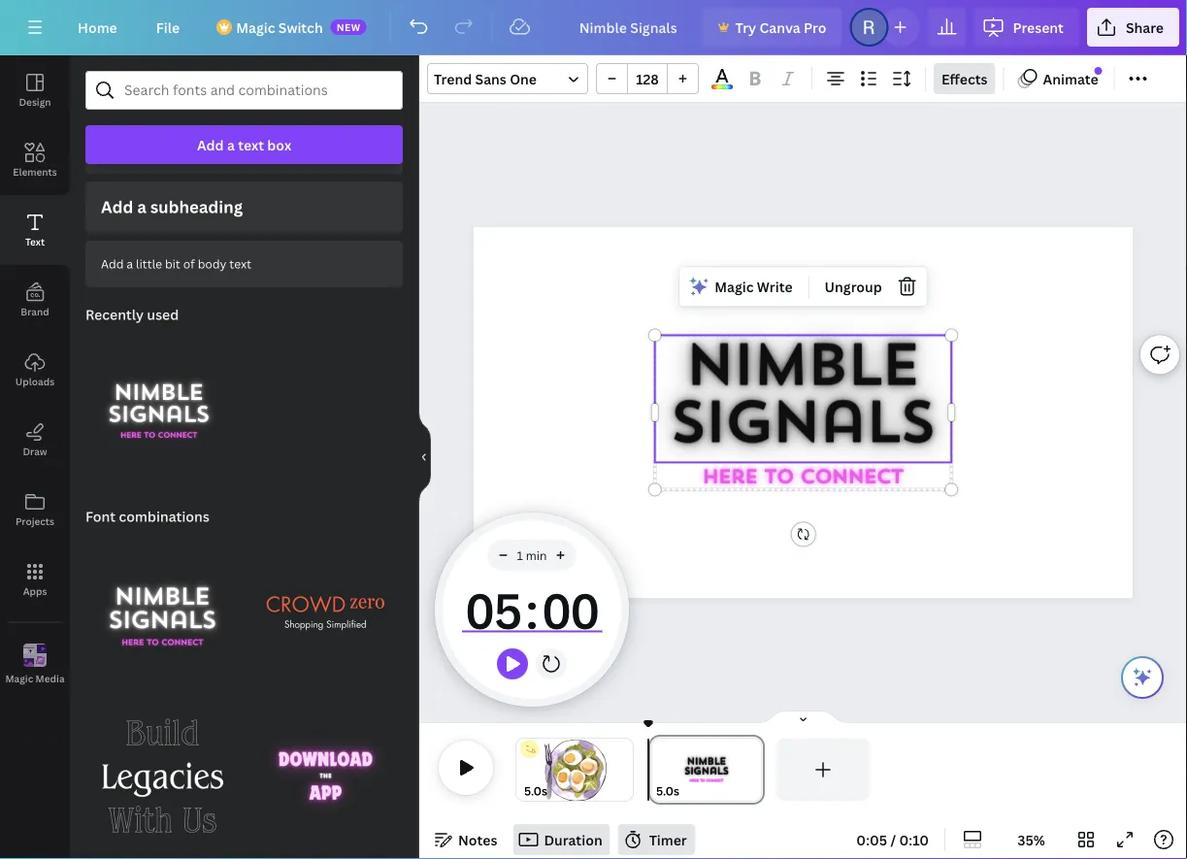 Task type: describe. For each thing, give the bounding box(es) containing it.
00
[[542, 577, 598, 643]]

05 button
[[462, 571, 526, 649]]

file
[[156, 18, 180, 36]]

brand
[[21, 305, 49, 318]]

0:10
[[900, 831, 929, 849]]

recently
[[85, 305, 144, 324]]

nimble signals
[[669, 341, 934, 457]]

sans
[[475, 69, 507, 88]]

magic switch
[[236, 18, 323, 36]]

1
[[517, 547, 523, 563]]

projects button
[[0, 475, 70, 545]]

one
[[510, 69, 537, 88]]

text
[[25, 235, 45, 248]]

animate
[[1043, 69, 1099, 88]]

effects button
[[934, 63, 996, 94]]

magic media button
[[0, 630, 70, 700]]

share button
[[1087, 8, 1180, 47]]

apps
[[23, 585, 47, 598]]

2 5.0s button from the left
[[656, 782, 680, 801]]

new
[[337, 20, 361, 34]]

35%
[[1018, 831, 1046, 849]]

brand button
[[0, 265, 70, 335]]

2 trimming, end edge slider from the left
[[748, 739, 765, 801]]

1 trimming, end edge slider from the left
[[620, 739, 633, 801]]

add a text box button
[[85, 125, 403, 164]]

00 button
[[539, 571, 602, 649]]

effects
[[942, 69, 988, 88]]

side panel tab list
[[0, 55, 70, 700]]

apps button
[[0, 545, 70, 615]]

nimble
[[684, 341, 918, 399]]

box
[[267, 135, 291, 154]]

main menu bar
[[0, 0, 1188, 55]]

Page title text field
[[688, 782, 696, 801]]

draw button
[[0, 405, 70, 475]]

magic media
[[5, 672, 65, 685]]

write
[[757, 278, 793, 296]]

new image
[[1095, 67, 1103, 75]]

present button
[[974, 8, 1080, 47]]

design
[[19, 95, 51, 108]]

try canva pro
[[736, 18, 827, 36]]

35% button
[[1000, 824, 1063, 855]]

duration
[[544, 831, 603, 849]]

animate button
[[1012, 63, 1107, 94]]

elements
[[13, 165, 57, 178]]

design button
[[0, 55, 70, 125]]

present
[[1013, 18, 1064, 36]]

trend sans one
[[434, 69, 537, 88]]

timer
[[649, 831, 687, 849]]

add a subheading
[[101, 196, 243, 218]]

hide image
[[419, 411, 431, 504]]

0 horizontal spatial group
[[85, 524, 240, 691]]

uploads button
[[0, 335, 70, 405]]

add for add a little bit of body text
[[101, 256, 124, 272]]

combinations
[[119, 507, 210, 526]]

a for subheading
[[137, 196, 146, 218]]

ungroup button
[[817, 271, 890, 302]]

add a little bit of body text button
[[85, 241, 403, 287]]

trend sans one button
[[427, 63, 588, 94]]



Task type: vqa. For each thing, say whether or not it's contained in the screenshot.
the here
yes



Task type: locate. For each thing, give the bounding box(es) containing it.
add a subheading button
[[85, 182, 403, 233]]

font
[[85, 507, 116, 526]]

here to connect
[[702, 469, 903, 488]]

draw
[[23, 445, 47, 458]]

a left little
[[127, 256, 133, 272]]

canva assistant image
[[1131, 666, 1155, 689]]

add left the subheading
[[101, 196, 133, 218]]

magic left the switch
[[236, 18, 275, 36]]

1 horizontal spatial 5.0s
[[656, 783, 680, 799]]

text right body on the left top of the page
[[229, 256, 252, 272]]

magic for magic write
[[715, 278, 754, 296]]

0 horizontal spatial a
[[127, 256, 133, 272]]

1 vertical spatial add
[[101, 196, 133, 218]]

file button
[[141, 8, 195, 47]]

0 vertical spatial add
[[197, 135, 224, 154]]

color range image
[[712, 85, 733, 89]]

magic left write
[[715, 278, 754, 296]]

a for little
[[127, 256, 133, 272]]

little
[[136, 256, 162, 272]]

switch
[[278, 18, 323, 36]]

pro
[[804, 18, 827, 36]]

trimming, end edge slider left page title text field
[[620, 739, 633, 801]]

2 5.0s from the left
[[656, 783, 680, 799]]

0 vertical spatial a
[[227, 135, 235, 154]]

body
[[198, 256, 227, 272]]

05
[[465, 577, 521, 643]]

1 horizontal spatial group
[[596, 63, 699, 94]]

notes
[[458, 831, 498, 849]]

uploads
[[15, 375, 55, 388]]

0 horizontal spatial 5.0s button
[[524, 782, 548, 801]]

trimming, start edge slider left page title text field
[[649, 739, 666, 801]]

share
[[1126, 18, 1164, 36]]

add
[[197, 135, 224, 154], [101, 196, 133, 218], [101, 256, 124, 272]]

Design title text field
[[564, 8, 695, 47]]

1 vertical spatial magic
[[715, 278, 754, 296]]

1 vertical spatial text
[[229, 256, 252, 272]]

magic for magic switch
[[236, 18, 275, 36]]

magic write
[[715, 278, 793, 296]]

1 vertical spatial a
[[137, 196, 146, 218]]

add for add a subheading
[[101, 196, 133, 218]]

/
[[891, 831, 896, 849]]

2 horizontal spatial a
[[227, 135, 235, 154]]

1 horizontal spatial magic
[[236, 18, 275, 36]]

trimming, end edge slider
[[620, 739, 633, 801], [748, 739, 765, 801]]

a inside add a text box button
[[227, 135, 235, 154]]

duration button
[[513, 824, 610, 855]]

text left box
[[238, 135, 264, 154]]

text
[[238, 135, 264, 154], [229, 256, 252, 272]]

to
[[764, 469, 794, 488]]

5.0s left page title text field
[[656, 783, 680, 799]]

1 horizontal spatial a
[[137, 196, 146, 218]]

hide pages image
[[757, 710, 850, 725]]

0:05 / 0:10
[[857, 831, 929, 849]]

0 horizontal spatial magic
[[5, 672, 33, 685]]

home link
[[62, 8, 133, 47]]

of
[[183, 256, 195, 272]]

2 vertical spatial add
[[101, 256, 124, 272]]

canva
[[760, 18, 801, 36]]

trimming, start edge slider for 2nd the trimming, end edge slider from the left
[[649, 739, 666, 801]]

connect
[[800, 469, 903, 488]]

a inside add a subheading button
[[137, 196, 146, 218]]

magic inside magic write button
[[715, 278, 754, 296]]

5.0s button left page title text field
[[656, 782, 680, 801]]

a left the subheading
[[137, 196, 146, 218]]

1 vertical spatial group
[[85, 524, 240, 691]]

2 horizontal spatial magic
[[715, 278, 754, 296]]

recently used
[[85, 305, 179, 324]]

group
[[596, 63, 699, 94], [85, 524, 240, 691]]

trend
[[434, 69, 472, 88]]

subheading
[[150, 196, 243, 218]]

a for text
[[227, 135, 235, 154]]

1 5.0s button from the left
[[524, 782, 548, 801]]

Search fonts and combinations search field
[[124, 72, 364, 109]]

0 vertical spatial group
[[596, 63, 699, 94]]

a left box
[[227, 135, 235, 154]]

5.0s
[[524, 783, 548, 799], [656, 783, 680, 799]]

1 horizontal spatial trimming, end edge slider
[[748, 739, 765, 801]]

2 vertical spatial magic
[[5, 672, 33, 685]]

magic for magic media
[[5, 672, 33, 685]]

trimming, start edge slider
[[517, 739, 530, 801], [649, 739, 666, 801]]

05 : 00
[[465, 577, 598, 643]]

1 min
[[517, 547, 547, 563]]

2 trimming, start edge slider from the left
[[649, 739, 666, 801]]

media
[[36, 672, 65, 685]]

projects
[[16, 515, 54, 528]]

text button
[[0, 195, 70, 265]]

add up the subheading
[[197, 135, 224, 154]]

used
[[147, 305, 179, 324]]

ungroup
[[825, 278, 882, 296]]

here
[[702, 469, 757, 488]]

magic inside magic media button
[[5, 672, 33, 685]]

bit
[[165, 256, 180, 272]]

magic left 'media'
[[5, 672, 33, 685]]

0 horizontal spatial 5.0s
[[524, 783, 548, 799]]

magic inside main menu bar
[[236, 18, 275, 36]]

font combinations
[[85, 507, 210, 526]]

notes button
[[427, 824, 505, 855]]

a
[[227, 135, 235, 154], [137, 196, 146, 218], [127, 256, 133, 272]]

5.0s button up duration button
[[524, 782, 548, 801]]

timer
[[462, 571, 602, 649]]

trimming, start edge slider for 2nd the trimming, end edge slider from the right
[[517, 739, 530, 801]]

magic write button
[[684, 271, 801, 302]]

0:05
[[857, 831, 888, 849]]

5.0s button
[[524, 782, 548, 801], [656, 782, 680, 801]]

1 5.0s from the left
[[524, 783, 548, 799]]

trimming, end edge slider right page title text field
[[748, 739, 765, 801]]

– – number field
[[634, 69, 661, 88]]

0 horizontal spatial trimming, end edge slider
[[620, 739, 633, 801]]

trimming, start edge slider up duration button
[[517, 739, 530, 801]]

timer containing 05
[[462, 571, 602, 649]]

add a little bit of body text
[[101, 256, 252, 272]]

0 vertical spatial magic
[[236, 18, 275, 36]]

0 vertical spatial text
[[238, 135, 264, 154]]

2 vertical spatial a
[[127, 256, 133, 272]]

1 horizontal spatial 5.0s button
[[656, 782, 680, 801]]

:
[[526, 577, 539, 643]]

add for add a text box
[[197, 135, 224, 154]]

1 horizontal spatial trimming, start edge slider
[[649, 739, 666, 801]]

1 trimming, start edge slider from the left
[[517, 739, 530, 801]]

home
[[78, 18, 117, 36]]

add a text box
[[197, 135, 291, 154]]

5.0s up duration button
[[524, 783, 548, 799]]

try canva pro button
[[703, 8, 842, 47]]

add left little
[[101, 256, 124, 272]]

min
[[526, 547, 547, 563]]

0 horizontal spatial trimming, start edge slider
[[517, 739, 530, 801]]

elements button
[[0, 125, 70, 195]]

magic
[[236, 18, 275, 36], [715, 278, 754, 296], [5, 672, 33, 685]]

a inside add a little bit of body text button
[[127, 256, 133, 272]]

signals
[[669, 398, 934, 457]]

try
[[736, 18, 757, 36]]

timer button
[[618, 824, 695, 855]]



